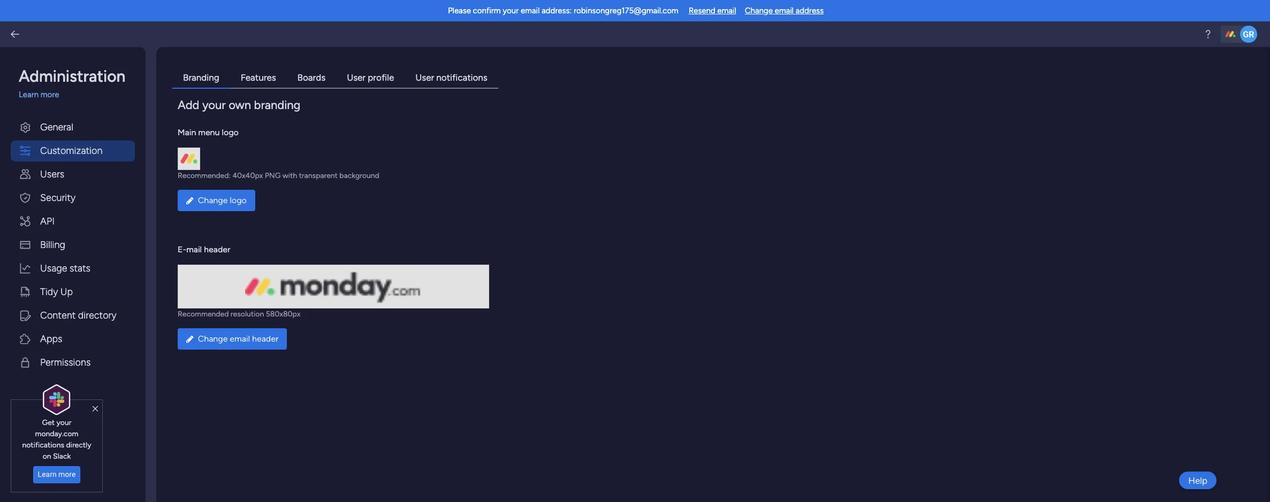 Task type: locate. For each thing, give the bounding box(es) containing it.
user for user profile
[[347, 72, 366, 83]]

pencil image down recommended:
[[186, 196, 194, 205]]

1 user from the left
[[347, 72, 366, 83]]

0 vertical spatial change
[[745, 6, 773, 16]]

email down recommended resolution 580x80px
[[230, 334, 250, 344]]

logo right menu
[[222, 127, 239, 137]]

logo down 40x40px
[[230, 195, 247, 205]]

learn
[[19, 90, 39, 100], [38, 471, 57, 479]]

2 vertical spatial your
[[57, 419, 71, 428]]

notifications
[[437, 72, 488, 83], [22, 441, 64, 450]]

more down slack
[[58, 471, 76, 479]]

transparent
[[299, 171, 338, 180]]

header
[[204, 244, 230, 255], [252, 334, 279, 344]]

1 vertical spatial pencil image
[[186, 335, 194, 343]]

0 horizontal spatial user
[[347, 72, 366, 83]]

2 pencil image from the top
[[186, 335, 194, 343]]

cross account copier
[[40, 380, 102, 407]]

change for change email address
[[745, 6, 773, 16]]

change down recommended:
[[198, 195, 228, 205]]

content directory
[[40, 310, 116, 322]]

features
[[241, 72, 276, 83]]

pencil image inside change logo button
[[186, 196, 194, 205]]

more down administration
[[41, 90, 59, 100]]

change right resend email link
[[745, 6, 773, 16]]

1 horizontal spatial header
[[252, 334, 279, 344]]

copier
[[40, 395, 66, 407]]

api button
[[11, 211, 135, 232]]

your right add
[[202, 98, 226, 112]]

your up monday.com at left
[[57, 419, 71, 428]]

user profile link
[[336, 69, 405, 89]]

own
[[229, 98, 251, 112]]

recommended:
[[178, 171, 231, 180]]

1 horizontal spatial notifications
[[437, 72, 488, 83]]

profile
[[368, 72, 394, 83]]

learn down 'on'
[[38, 471, 57, 479]]

1 vertical spatial header
[[252, 334, 279, 344]]

features link
[[230, 69, 287, 89]]

administration learn more
[[19, 67, 125, 100]]

branding
[[254, 98, 301, 112]]

1 pencil image from the top
[[186, 196, 194, 205]]

1 vertical spatial logo
[[230, 195, 247, 205]]

boards link
[[287, 69, 336, 89]]

recommended: 40x40px png with transparent background
[[178, 171, 379, 180]]

customization button
[[11, 141, 135, 161]]

greg robinson image
[[1240, 26, 1258, 43]]

get your monday.com notifications directly on slack
[[22, 419, 91, 461]]

address:
[[542, 6, 572, 16]]

0 vertical spatial header
[[204, 244, 230, 255]]

your right "confirm"
[[503, 6, 519, 16]]

1 vertical spatial notifications
[[22, 441, 64, 450]]

tidy up
[[40, 286, 73, 298]]

email for resend email
[[718, 6, 737, 16]]

1 vertical spatial more
[[58, 471, 76, 479]]

email inside button
[[230, 334, 250, 344]]

0 vertical spatial your
[[503, 6, 519, 16]]

your inside 'get your monday.com notifications directly on slack'
[[57, 419, 71, 428]]

resend email link
[[689, 6, 737, 16]]

0 vertical spatial notifications
[[437, 72, 488, 83]]

1 horizontal spatial user
[[416, 72, 434, 83]]

e-
[[178, 244, 186, 255]]

1 vertical spatial your
[[202, 98, 226, 112]]

cross
[[40, 380, 64, 392]]

email right resend at the top right of the page
[[718, 6, 737, 16]]

0 horizontal spatial your
[[57, 419, 71, 428]]

email
[[521, 6, 540, 16], [718, 6, 737, 16], [775, 6, 794, 16], [230, 334, 250, 344]]

billing
[[40, 239, 65, 251]]

your for get your monday.com notifications directly on slack
[[57, 419, 71, 428]]

0 vertical spatial more
[[41, 90, 59, 100]]

header down 580x80px
[[252, 334, 279, 344]]

change down recommended
[[198, 334, 228, 344]]

png
[[265, 171, 281, 180]]

40x40px
[[233, 171, 263, 180]]

your
[[503, 6, 519, 16], [202, 98, 226, 112], [57, 419, 71, 428]]

1 vertical spatial change
[[198, 195, 228, 205]]

2 vertical spatial change
[[198, 334, 228, 344]]

more
[[41, 90, 59, 100], [58, 471, 76, 479]]

0 horizontal spatial header
[[204, 244, 230, 255]]

resend
[[689, 6, 716, 16]]

change
[[745, 6, 773, 16], [198, 195, 228, 205], [198, 334, 228, 344]]

change for change email header
[[198, 334, 228, 344]]

pencil image for change logo
[[186, 196, 194, 205]]

learn down administration
[[19, 90, 39, 100]]

tidy
[[40, 286, 58, 298]]

learn more
[[38, 471, 76, 479]]

e-mail header
[[178, 244, 230, 255]]

0 horizontal spatial notifications
[[22, 441, 64, 450]]

2 user from the left
[[416, 72, 434, 83]]

pencil image
[[186, 196, 194, 205], [186, 335, 194, 343]]

pencil image inside change email header button
[[186, 335, 194, 343]]

users button
[[11, 164, 135, 185]]

recommended resolution 580x80px
[[178, 310, 301, 319]]

get
[[42, 419, 55, 428]]

0 vertical spatial pencil image
[[186, 196, 194, 205]]

your for add your own branding
[[202, 98, 226, 112]]

pencil image down recommended
[[186, 335, 194, 343]]

customization
[[40, 145, 102, 157]]

apps
[[40, 333, 62, 345]]

help image
[[1203, 29, 1214, 40]]

user left "profile"
[[347, 72, 366, 83]]

email left address
[[775, 6, 794, 16]]

address
[[796, 6, 824, 16]]

logo
[[222, 127, 239, 137], [230, 195, 247, 205]]

1 vertical spatial learn
[[38, 471, 57, 479]]

apps button
[[11, 329, 135, 350]]

header right mail
[[204, 244, 230, 255]]

back to workspace image
[[10, 29, 20, 40]]

user notifications
[[416, 72, 488, 83]]

0 vertical spatial logo
[[222, 127, 239, 137]]

logo inside button
[[230, 195, 247, 205]]

1 horizontal spatial your
[[202, 98, 226, 112]]

0 vertical spatial learn
[[19, 90, 39, 100]]

header inside button
[[252, 334, 279, 344]]

user
[[347, 72, 366, 83], [416, 72, 434, 83]]

change email header button
[[178, 328, 287, 350]]

user right "profile"
[[416, 72, 434, 83]]



Task type: describe. For each thing, give the bounding box(es) containing it.
content
[[40, 310, 76, 322]]

2 horizontal spatial your
[[503, 6, 519, 16]]

change email address
[[745, 6, 824, 16]]

main menu logo
[[178, 127, 239, 137]]

help
[[1189, 476, 1208, 486]]

email left the "address:"
[[521, 6, 540, 16]]

robinsongreg175@gmail.com
[[574, 6, 679, 16]]

user profile
[[347, 72, 394, 83]]

header for change email header
[[252, 334, 279, 344]]

confirm
[[473, 6, 501, 16]]

slack
[[53, 452, 71, 461]]

pencil image for change email header
[[186, 335, 194, 343]]

users
[[40, 168, 64, 180]]

please
[[448, 6, 471, 16]]

api
[[40, 215, 55, 227]]

add
[[178, 98, 199, 112]]

usage
[[40, 263, 67, 274]]

more inside administration learn more
[[41, 90, 59, 100]]

billing button
[[11, 235, 135, 256]]

up
[[60, 286, 73, 298]]

directly
[[66, 441, 91, 450]]

change logo
[[198, 195, 247, 205]]

email for change email address
[[775, 6, 794, 16]]

general button
[[11, 117, 135, 138]]

resend email
[[689, 6, 737, 16]]

user notifications link
[[405, 69, 498, 89]]

please confirm your email address: robinsongreg175@gmail.com
[[448, 6, 679, 16]]

change for change logo
[[198, 195, 228, 205]]

580x80px
[[266, 310, 301, 319]]

boards
[[297, 72, 326, 83]]

security button
[[11, 188, 135, 209]]

dapulse x slim image
[[92, 405, 98, 414]]

change email header
[[198, 334, 279, 344]]

permissions button
[[11, 353, 135, 373]]

directory
[[78, 310, 116, 322]]

mail
[[186, 244, 202, 255]]

add your own branding
[[178, 98, 301, 112]]

account
[[67, 380, 102, 392]]

cross account copier button
[[11, 376, 135, 411]]

on
[[43, 452, 51, 461]]

learn more link
[[19, 89, 135, 101]]

permissions
[[40, 357, 91, 369]]

security
[[40, 192, 76, 204]]

usage stats
[[40, 263, 90, 274]]

learn more button
[[33, 467, 81, 484]]

background
[[340, 171, 379, 180]]

main
[[178, 127, 196, 137]]

learn inside button
[[38, 471, 57, 479]]

more inside button
[[58, 471, 76, 479]]

general
[[40, 121, 73, 133]]

header for e-mail header
[[204, 244, 230, 255]]

tidy up button
[[11, 282, 135, 303]]

monday.com
[[35, 430, 78, 439]]

learn inside administration learn more
[[19, 90, 39, 100]]

branding
[[183, 72, 219, 83]]

menu
[[198, 127, 220, 137]]

usage stats button
[[11, 258, 135, 279]]

help button
[[1180, 472, 1217, 490]]

with
[[283, 171, 297, 180]]

change logo button
[[178, 190, 255, 211]]

user for user notifications
[[416, 72, 434, 83]]

administration
[[19, 67, 125, 86]]

resolution
[[231, 310, 264, 319]]

change email address link
[[745, 6, 824, 16]]

notifications inside 'get your monday.com notifications directly on slack'
[[22, 441, 64, 450]]

branding link
[[172, 69, 230, 89]]

content directory button
[[11, 305, 135, 326]]

email for change email header
[[230, 334, 250, 344]]

recommended
[[178, 310, 229, 319]]

stats
[[70, 263, 90, 274]]



Task type: vqa. For each thing, say whether or not it's contained in the screenshot.
more dots image associated with v2 settings line icon
no



